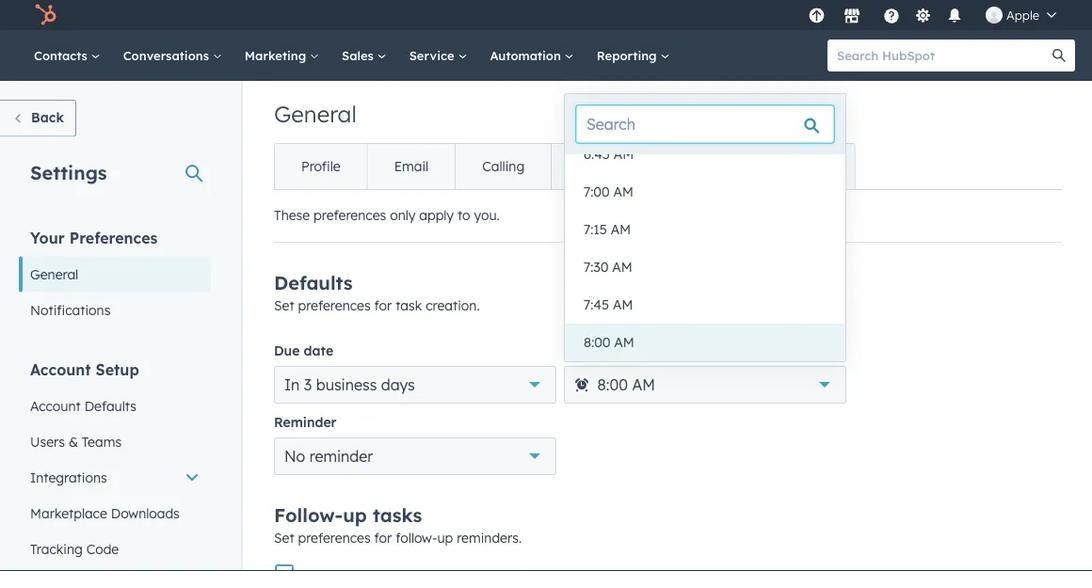Task type: locate. For each thing, give the bounding box(es) containing it.
account up users at bottom
[[30, 398, 81, 414]]

am inside 7:30 am button
[[612, 259, 633, 275]]

am right 6:45 on the right of the page
[[614, 146, 634, 162]]

defaults set preferences for task creation.
[[274, 271, 480, 314]]

am inside 7:15 am button
[[611, 221, 631, 238]]

up
[[343, 504, 367, 527], [437, 530, 453, 547]]

1 horizontal spatial up
[[437, 530, 453, 547]]

8:00 am button
[[565, 324, 846, 362]]

set
[[274, 298, 294, 314], [274, 530, 294, 547]]

1 set from the top
[[274, 298, 294, 314]]

apple
[[1007, 7, 1040, 23]]

am inside 8:00 am button
[[614, 334, 635, 351]]

defaults up date
[[274, 271, 353, 295]]

Search search field
[[576, 105, 834, 143]]

due left date
[[274, 343, 300, 359]]

1 vertical spatial general
[[30, 266, 78, 283]]

am inside 7:45 am button
[[613, 297, 633, 313]]

8:00 am down 7:45 am
[[584, 334, 635, 351]]

your preferences element
[[19, 227, 211, 328]]

1 vertical spatial preferences
[[298, 298, 371, 314]]

account
[[30, 360, 91, 379], [30, 398, 81, 414]]

2 due from the left
[[564, 343, 590, 359]]

2 set from the top
[[274, 530, 294, 547]]

am right 7:45
[[613, 297, 633, 313]]

for down tasks
[[374, 530, 392, 547]]

7:00 am button
[[565, 173, 846, 211]]

set inside defaults set preferences for task creation.
[[274, 298, 294, 314]]

1 vertical spatial 8:00 am
[[597, 376, 655, 395]]

8:00 am
[[584, 334, 635, 351], [597, 376, 655, 395]]

bob builder image
[[986, 7, 1003, 24]]

0 vertical spatial account
[[30, 360, 91, 379]]

0 vertical spatial defaults
[[274, 271, 353, 295]]

conversations
[[123, 48, 213, 63]]

for
[[374, 298, 392, 314], [374, 530, 392, 547]]

am right '7:00'
[[613, 184, 634, 200]]

search image
[[1053, 49, 1066, 62]]

1 vertical spatial account
[[30, 398, 81, 414]]

notifications button
[[939, 0, 971, 30]]

for left task
[[374, 298, 392, 314]]

0 vertical spatial up
[[343, 504, 367, 527]]

general up profile in the top of the page
[[274, 100, 357, 128]]

0 vertical spatial 8:00 am
[[584, 334, 635, 351]]

0 horizontal spatial defaults
[[84, 398, 136, 414]]

0 horizontal spatial general
[[30, 266, 78, 283]]

set up due date
[[274, 298, 294, 314]]

reminder
[[310, 447, 373, 466]]

1 horizontal spatial due
[[564, 343, 590, 359]]

preferences
[[69, 228, 158, 247]]

teams
[[82, 434, 122, 450]]

preferences up date
[[298, 298, 371, 314]]

account defaults
[[30, 398, 136, 414]]

0 vertical spatial 8:00
[[584, 334, 611, 351]]

am down 7:45 am
[[614, 334, 635, 351]]

am for 7:45 am button
[[613, 297, 633, 313]]

to
[[458, 207, 470, 224]]

am
[[614, 146, 634, 162], [613, 184, 634, 200], [611, 221, 631, 238], [612, 259, 633, 275], [613, 297, 633, 313], [614, 334, 635, 351], [632, 376, 655, 395]]

tracking
[[30, 541, 83, 557]]

am right '7:15'
[[611, 221, 631, 238]]

1 account from the top
[[30, 360, 91, 379]]

1 vertical spatial set
[[274, 530, 294, 547]]

8:00 down time
[[597, 376, 628, 395]]

marketplace downloads
[[30, 505, 180, 522]]

reminder
[[274, 414, 337, 431]]

for inside defaults set preferences for task creation.
[[374, 298, 392, 314]]

1 for from the top
[[374, 298, 392, 314]]

account defaults link
[[19, 388, 211, 424]]

settings
[[30, 161, 107, 184]]

am right 7:30
[[612, 259, 633, 275]]

back link
[[0, 100, 76, 137]]

date
[[304, 343, 333, 359]]

users & teams
[[30, 434, 122, 450]]

integrations button
[[19, 460, 211, 496]]

up left tasks
[[343, 504, 367, 527]]

due left time
[[564, 343, 590, 359]]

8:00
[[584, 334, 611, 351], [597, 376, 628, 395]]

users
[[30, 434, 65, 450]]

general
[[274, 100, 357, 128], [30, 266, 78, 283]]

preferences down follow-
[[298, 530, 371, 547]]

service
[[409, 48, 458, 63]]

navigation
[[274, 143, 855, 190]]

calendar
[[578, 158, 635, 175]]

sales link
[[331, 30, 398, 81]]

account up "account defaults"
[[30, 360, 91, 379]]

settings image
[[915, 8, 932, 25]]

these preferences only apply to you.
[[274, 207, 500, 224]]

0 horizontal spatial up
[[343, 504, 367, 527]]

marketplace
[[30, 505, 107, 522]]

these
[[274, 207, 310, 224]]

automation
[[490, 48, 565, 63]]

your
[[30, 228, 65, 247]]

am for 7:15 am button
[[611, 221, 631, 238]]

due for due date
[[274, 343, 300, 359]]

8:00 down 7:45
[[584, 334, 611, 351]]

conversations link
[[112, 30, 233, 81]]

0 vertical spatial for
[[374, 298, 392, 314]]

account for account defaults
[[30, 398, 81, 414]]

up left reminders.
[[437, 530, 453, 547]]

0 vertical spatial preferences
[[314, 207, 386, 224]]

1 horizontal spatial general
[[274, 100, 357, 128]]

2 account from the top
[[30, 398, 81, 414]]

upgrade image
[[808, 8, 825, 25]]

due
[[274, 343, 300, 359], [564, 343, 590, 359]]

7:00 am
[[584, 184, 634, 200]]

2 vertical spatial preferences
[[298, 530, 371, 547]]

1 vertical spatial 8:00
[[597, 376, 628, 395]]

1 due from the left
[[274, 343, 300, 359]]

marketing
[[245, 48, 310, 63]]

defaults up users & teams link
[[84, 398, 136, 414]]

0 horizontal spatial due
[[274, 343, 300, 359]]

calling link
[[455, 144, 551, 189]]

8:00 am down time
[[597, 376, 655, 395]]

7:45 am
[[584, 297, 633, 313]]

am inside 7:00 am button
[[613, 184, 634, 200]]

preferences inside defaults set preferences for task creation.
[[298, 298, 371, 314]]

2 for from the top
[[374, 530, 392, 547]]

general down your
[[30, 266, 78, 283]]

general inside "link"
[[30, 266, 78, 283]]

defaults inside defaults set preferences for task creation.
[[274, 271, 353, 295]]

preferences inside follow-up tasks set preferences for follow-up reminders.
[[298, 530, 371, 547]]

marketplaces button
[[832, 0, 872, 30]]

7:30
[[584, 259, 609, 275]]

am inside 6:45 am button
[[614, 146, 634, 162]]

1 vertical spatial defaults
[[84, 398, 136, 414]]

0 vertical spatial set
[[274, 298, 294, 314]]

notifications
[[30, 302, 111, 318]]

automation link
[[479, 30, 585, 81]]

set down follow-
[[274, 530, 294, 547]]

sales
[[342, 48, 377, 63]]

Search HubSpot search field
[[828, 40, 1058, 72]]

1 vertical spatial for
[[374, 530, 392, 547]]

1 horizontal spatial defaults
[[274, 271, 353, 295]]

marketplace downloads link
[[19, 496, 211, 532]]

integrations
[[30, 469, 107, 486]]

preferences
[[314, 207, 386, 224], [298, 298, 371, 314], [298, 530, 371, 547]]

am down 8:00 am button
[[632, 376, 655, 395]]

7:45 am button
[[565, 286, 846, 324]]

6:45 am
[[584, 146, 634, 162]]

7:15 am
[[584, 221, 631, 238]]

preferences left only
[[314, 207, 386, 224]]

for inside follow-up tasks set preferences for follow-up reminders.
[[374, 530, 392, 547]]



Task type: describe. For each thing, give the bounding box(es) containing it.
am inside 8:00 am dropdown button
[[632, 376, 655, 395]]

email
[[394, 158, 429, 175]]

am for 8:00 am button
[[614, 334, 635, 351]]

profile
[[301, 158, 341, 175]]

apple menu
[[803, 0, 1070, 30]]

follow-up tasks set preferences for follow-up reminders.
[[274, 504, 522, 547]]

navigation containing profile
[[274, 143, 855, 190]]

business
[[316, 376, 377, 395]]

tracking code
[[30, 541, 119, 557]]

downloads
[[111, 505, 180, 522]]

8:00 inside 8:00 am dropdown button
[[597, 376, 628, 395]]

account for account setup
[[30, 360, 91, 379]]

8:00 inside 8:00 am button
[[584, 334, 611, 351]]

settings link
[[912, 5, 935, 25]]

help image
[[883, 8, 900, 25]]

8:00 am inside 8:00 am dropdown button
[[597, 376, 655, 395]]

profile link
[[275, 144, 367, 189]]

hubspot link
[[23, 4, 71, 26]]

set inside follow-up tasks set preferences for follow-up reminders.
[[274, 530, 294, 547]]

defaults inside account setup element
[[84, 398, 136, 414]]

task
[[396, 298, 422, 314]]

follow-
[[396, 530, 437, 547]]

7:30 am button
[[565, 249, 846, 286]]

no
[[284, 447, 305, 466]]

email link
[[367, 144, 455, 189]]

reporting link
[[585, 30, 681, 81]]

code
[[86, 541, 119, 557]]

upgrade link
[[805, 5, 829, 25]]

3
[[304, 376, 312, 395]]

search button
[[1043, 40, 1075, 72]]

7:30 am
[[584, 259, 633, 275]]

7:15
[[584, 221, 607, 238]]

only
[[390, 207, 416, 224]]

creation.
[[426, 298, 480, 314]]

notifications image
[[946, 8, 963, 25]]

marketplaces image
[[844, 8, 861, 25]]

hubspot image
[[34, 4, 57, 26]]

reporting
[[597, 48, 661, 63]]

calendar link
[[551, 144, 661, 189]]

account setup element
[[19, 359, 211, 572]]

tasks
[[373, 504, 422, 527]]

6:45
[[584, 146, 610, 162]]

7:45
[[584, 297, 609, 313]]

back
[[31, 109, 64, 126]]

time
[[594, 343, 623, 359]]

notifications link
[[19, 292, 211, 328]]

grid grid
[[565, 136, 846, 362]]

days
[[381, 376, 415, 395]]

general link
[[19, 257, 211, 292]]

am for 7:00 am button
[[613, 184, 634, 200]]

8:00 am inside 8:00 am button
[[584, 334, 635, 351]]

help button
[[876, 0, 908, 30]]

contacts
[[34, 48, 91, 63]]

am for 7:30 am button
[[612, 259, 633, 275]]

account setup
[[30, 360, 139, 379]]

marketing link
[[233, 30, 331, 81]]

1 vertical spatial up
[[437, 530, 453, 547]]

in 3 business days
[[284, 376, 415, 395]]

8:00 am button
[[564, 366, 847, 404]]

7:15 am button
[[565, 211, 846, 249]]

apple button
[[975, 0, 1068, 30]]

service link
[[398, 30, 479, 81]]

due for due time
[[564, 343, 590, 359]]

no reminder button
[[274, 438, 557, 476]]

apply
[[419, 207, 454, 224]]

due date
[[274, 343, 333, 359]]

setup
[[96, 360, 139, 379]]

contacts link
[[23, 30, 112, 81]]

no reminder
[[284, 447, 373, 466]]

due time
[[564, 343, 623, 359]]

calling
[[482, 158, 525, 175]]

0 vertical spatial general
[[274, 100, 357, 128]]

in 3 business days button
[[274, 366, 557, 404]]

your preferences
[[30, 228, 158, 247]]

in
[[284, 376, 300, 395]]

6:45 am button
[[565, 136, 846, 173]]

tracking code link
[[19, 532, 211, 567]]

follow-
[[274, 504, 343, 527]]

reminders.
[[457, 530, 522, 547]]

users & teams link
[[19, 424, 211, 460]]

am for 6:45 am button
[[614, 146, 634, 162]]

7:00
[[584, 184, 610, 200]]

&
[[69, 434, 78, 450]]

you.
[[474, 207, 500, 224]]



Task type: vqa. For each thing, say whether or not it's contained in the screenshot.
third caret icon from the top of the page
no



